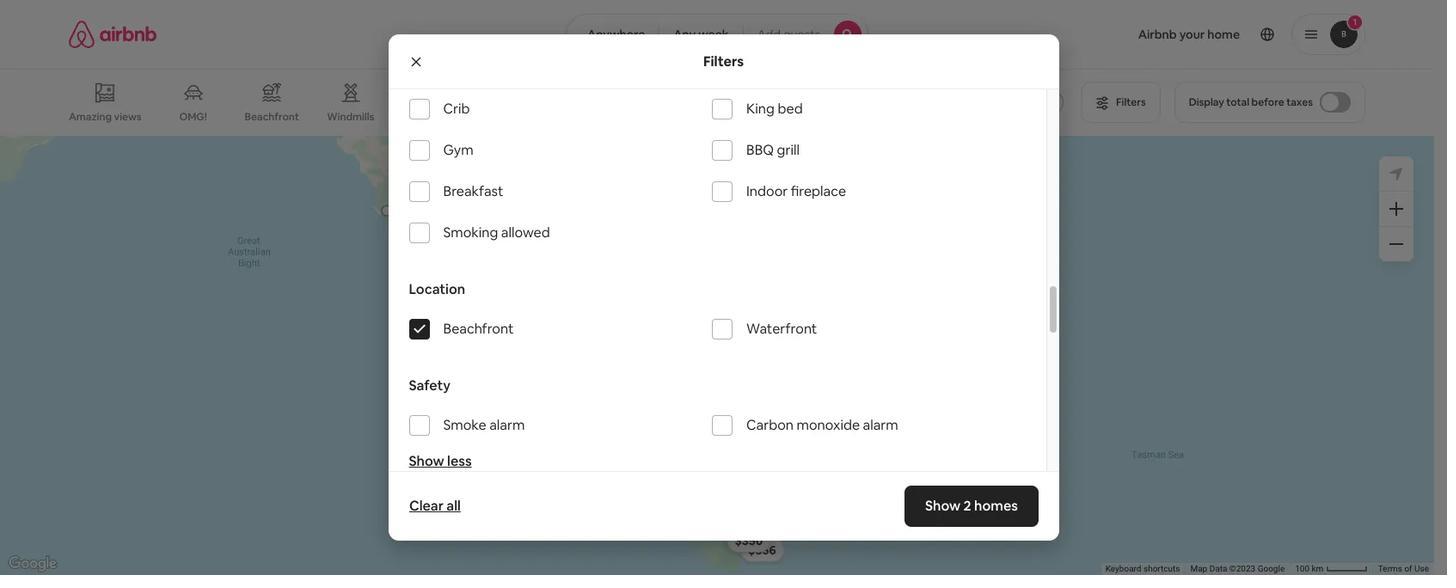 Task type: vqa. For each thing, say whether or not it's contained in the screenshot.
100 km button
yes



Task type: locate. For each thing, give the bounding box(es) containing it.
amazing
[[69, 110, 112, 124]]

1 horizontal spatial beachfront
[[443, 320, 514, 338]]

–
[[732, 405, 739, 421]]

show less
[[409, 453, 472, 471]]

homes
[[974, 497, 1018, 515]]

safety
[[409, 377, 451, 395]]

show left the list
[[682, 471, 713, 486]]

smoke
[[443, 416, 487, 435]]

of
[[1405, 564, 1413, 574]]

1 horizontal spatial alarm
[[863, 416, 899, 435]]

alarm right the smoke
[[490, 416, 525, 435]]

$356 button
[[741, 538, 784, 562]]

none search field containing anywhere
[[566, 14, 869, 55]]

1 horizontal spatial show
[[682, 471, 713, 486]]

2 alarm from the left
[[863, 416, 899, 435]]

beachfront
[[245, 110, 299, 124], [443, 320, 514, 338]]

map data ©2023 google
[[1191, 564, 1285, 574]]

0 horizontal spatial beachfront
[[245, 110, 299, 124]]

allowed
[[501, 224, 550, 242]]

beachfront down location on the left of page
[[443, 320, 514, 338]]

group
[[69, 69, 1077, 136], [604, 169, 1166, 351]]

zoom out image
[[1390, 237, 1404, 251]]

show for show less
[[409, 453, 444, 471]]

0 horizontal spatial alarm
[[490, 416, 525, 435]]

group containing amazing views
[[69, 69, 1077, 136]]

0 vertical spatial beachfront
[[245, 110, 299, 124]]

smoking
[[443, 224, 498, 242]]

before
[[1252, 95, 1285, 109]]

$350
[[735, 533, 763, 548]]

gym
[[443, 141, 474, 159]]

0 vertical spatial group
[[69, 69, 1077, 136]]

show
[[409, 453, 444, 471], [682, 471, 713, 486], [925, 497, 960, 515]]

©2023
[[1230, 564, 1256, 574]]

show for show 2 homes
[[925, 497, 960, 515]]

nov
[[690, 405, 714, 421]]

profile element
[[889, 0, 1366, 69]]

add guests
[[757, 27, 821, 42]]

$730 button
[[454, 221, 497, 245]]

alarm
[[490, 416, 525, 435], [863, 416, 899, 435]]

show 2 homes link
[[904, 486, 1039, 527]]

terms
[[1379, 564, 1403, 574]]

$730
[[461, 225, 489, 240]]

anywhere
[[587, 27, 645, 42]]

total
[[1227, 95, 1250, 109]]

views
[[114, 110, 142, 124]]

waterfront
[[747, 320, 817, 338]]

0 horizontal spatial show
[[409, 453, 444, 471]]

display total before taxes button
[[1175, 82, 1366, 123]]

km
[[1312, 564, 1324, 574]]

1 vertical spatial group
[[604, 169, 1166, 351]]

any week button
[[659, 14, 744, 55]]

clear all button
[[400, 489, 469, 524]]

display
[[1189, 95, 1225, 109]]

add guests button
[[743, 14, 869, 55]]

nov 18 – 23
[[690, 405, 756, 421]]

keyboard shortcuts
[[1106, 564, 1180, 574]]

anywhere button
[[566, 14, 660, 55]]

smoke alarm
[[443, 416, 525, 435]]

1 vertical spatial beachfront
[[443, 320, 514, 338]]

show left '2'
[[925, 497, 960, 515]]

carbon
[[747, 416, 794, 435]]

less
[[447, 453, 472, 471]]

1 alarm from the left
[[490, 416, 525, 435]]

alarm right monoxide
[[863, 416, 899, 435]]

show inside button
[[682, 471, 713, 486]]

18
[[717, 405, 730, 421]]

keyboard
[[1106, 564, 1142, 574]]

national parks
[[781, 110, 850, 124]]

display total before taxes
[[1189, 95, 1313, 109]]

location
[[409, 281, 465, 299]]

None search field
[[566, 14, 869, 55]]

amazing views
[[69, 110, 142, 124]]

taxes
[[1287, 95, 1313, 109]]

filters dialog
[[388, 0, 1059, 541]]

king bed
[[747, 100, 803, 118]]

beachfront left windmills
[[245, 110, 299, 124]]

show left less
[[409, 453, 444, 471]]

clear
[[409, 497, 443, 515]]

$350 button
[[727, 528, 771, 552]]

national
[[781, 110, 821, 124]]

beachfront inside 'group'
[[245, 110, 299, 124]]

data
[[1210, 564, 1228, 574]]

fireplace
[[791, 183, 846, 201]]

2 horizontal spatial show
[[925, 497, 960, 515]]



Task type: describe. For each thing, give the bounding box(es) containing it.
2
[[963, 497, 971, 515]]

guests
[[783, 27, 821, 42]]

king
[[747, 100, 775, 118]]

filters
[[703, 52, 744, 70]]

use
[[1415, 564, 1429, 574]]

terms of use link
[[1379, 564, 1429, 574]]

bed
[[778, 100, 803, 118]]

clear all
[[409, 497, 460, 515]]

bbq
[[747, 141, 774, 159]]

domes
[[712, 110, 746, 124]]

add
[[757, 27, 781, 42]]

google
[[1258, 564, 1285, 574]]

smoking allowed
[[443, 224, 550, 242]]

group inside google map
showing 80 stays. region
[[604, 169, 1166, 351]]

show less button
[[409, 453, 472, 471]]

crib
[[443, 100, 470, 118]]

grill
[[777, 141, 800, 159]]

any
[[674, 27, 696, 42]]

any week
[[674, 27, 729, 42]]

zoom in image
[[1390, 202, 1404, 216]]

bbq grill
[[747, 141, 800, 159]]

google image
[[4, 553, 61, 575]]

all
[[446, 497, 460, 515]]

indoor
[[747, 183, 788, 201]]

google map
showing 80 stays. region
[[0, 136, 1435, 575]]

monoxide
[[797, 416, 860, 435]]

map
[[1191, 564, 1208, 574]]

omg!
[[179, 110, 207, 124]]

100 km button
[[1290, 563, 1373, 575]]

cabins
[[410, 110, 443, 124]]

shortcuts
[[1144, 564, 1180, 574]]

100 km
[[1295, 564, 1326, 574]]

windmills
[[327, 110, 374, 124]]

show list
[[682, 471, 732, 486]]

parks
[[823, 110, 850, 124]]

$356
[[748, 542, 776, 558]]

carbon monoxide alarm
[[747, 416, 899, 435]]

show list button
[[665, 458, 770, 499]]

23
[[742, 405, 756, 421]]

week
[[699, 27, 729, 42]]

show for show list
[[682, 471, 713, 486]]

beachfront inside filters dialog
[[443, 320, 514, 338]]

indoor fireplace
[[747, 183, 846, 201]]

list
[[715, 471, 732, 486]]

breakfast
[[443, 183, 503, 201]]

keyboard shortcuts button
[[1106, 563, 1180, 575]]

100
[[1295, 564, 1310, 574]]

terms of use
[[1379, 564, 1429, 574]]

design
[[1036, 110, 1070, 124]]

show 2 homes
[[925, 497, 1018, 515]]



